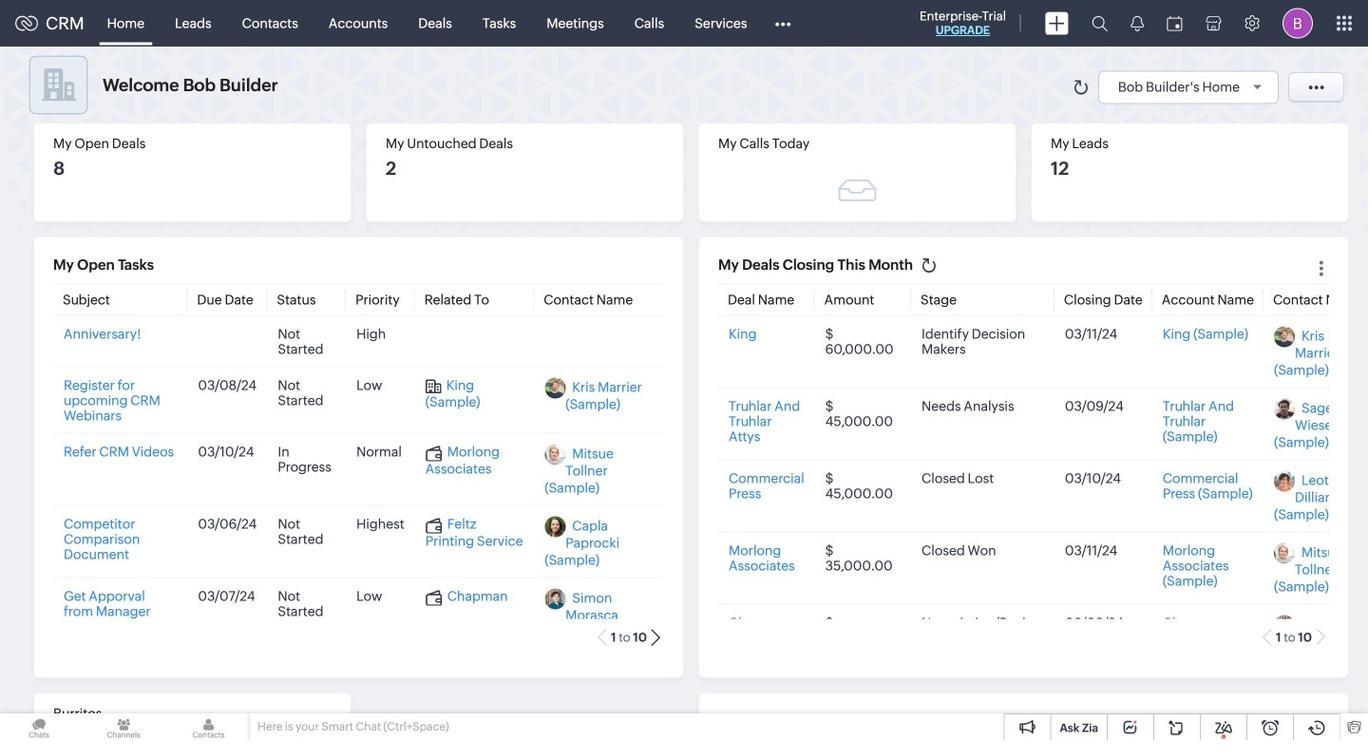 Task type: vqa. For each thing, say whether or not it's contained in the screenshot.
Signals "ICON" at right top
yes



Task type: describe. For each thing, give the bounding box(es) containing it.
create menu image
[[1046, 12, 1069, 35]]

signals element
[[1120, 0, 1156, 47]]

create menu element
[[1034, 0, 1081, 46]]

profile image
[[1283, 8, 1314, 38]]

logo image
[[15, 16, 38, 31]]

search image
[[1092, 15, 1108, 31]]

calendar image
[[1167, 16, 1183, 31]]

search element
[[1081, 0, 1120, 47]]

channels image
[[85, 714, 163, 740]]



Task type: locate. For each thing, give the bounding box(es) containing it.
profile element
[[1272, 0, 1325, 46]]

Other Modules field
[[763, 8, 804, 38]]

contacts image
[[170, 714, 248, 740]]

signals image
[[1131, 15, 1144, 31]]

chats image
[[0, 714, 78, 740]]



